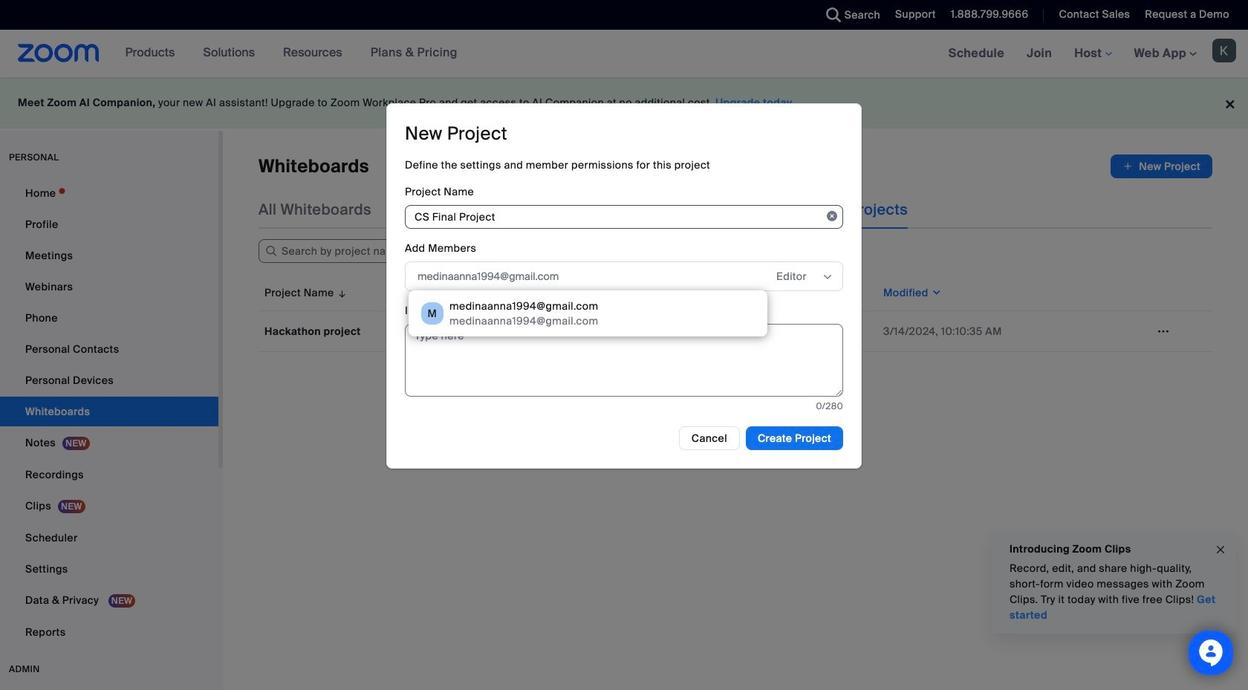 Task type: describe. For each thing, give the bounding box(es) containing it.
Search by name or email, text field
[[418, 266, 745, 288]]

arrow down image
[[334, 284, 348, 302]]

close image
[[1215, 541, 1227, 558]]

e.g. Happy Crew text field
[[405, 205, 843, 229]]

edit project image
[[1152, 325, 1175, 338]]

meetings navigation
[[937, 30, 1248, 78]]

show options image
[[822, 271, 834, 283]]

personal menu menu
[[0, 178, 218, 649]]

tabs of all whiteboard page tab list
[[259, 190, 908, 229]]



Task type: vqa. For each thing, say whether or not it's contained in the screenshot.
INVITE MESSAGE (OPTIONAL) text field
yes



Task type: locate. For each thing, give the bounding box(es) containing it.
application
[[259, 275, 1213, 352]]

dialog
[[386, 104, 862, 469]]

product information navigation
[[114, 30, 469, 77]]

add image
[[1123, 159, 1133, 174]]

heading
[[405, 122, 507, 145]]

Search text field
[[259, 239, 437, 263]]

banner
[[0, 30, 1248, 78]]

Invite Message (optional) text field
[[405, 324, 843, 397]]

footer
[[0, 77, 1248, 129]]



